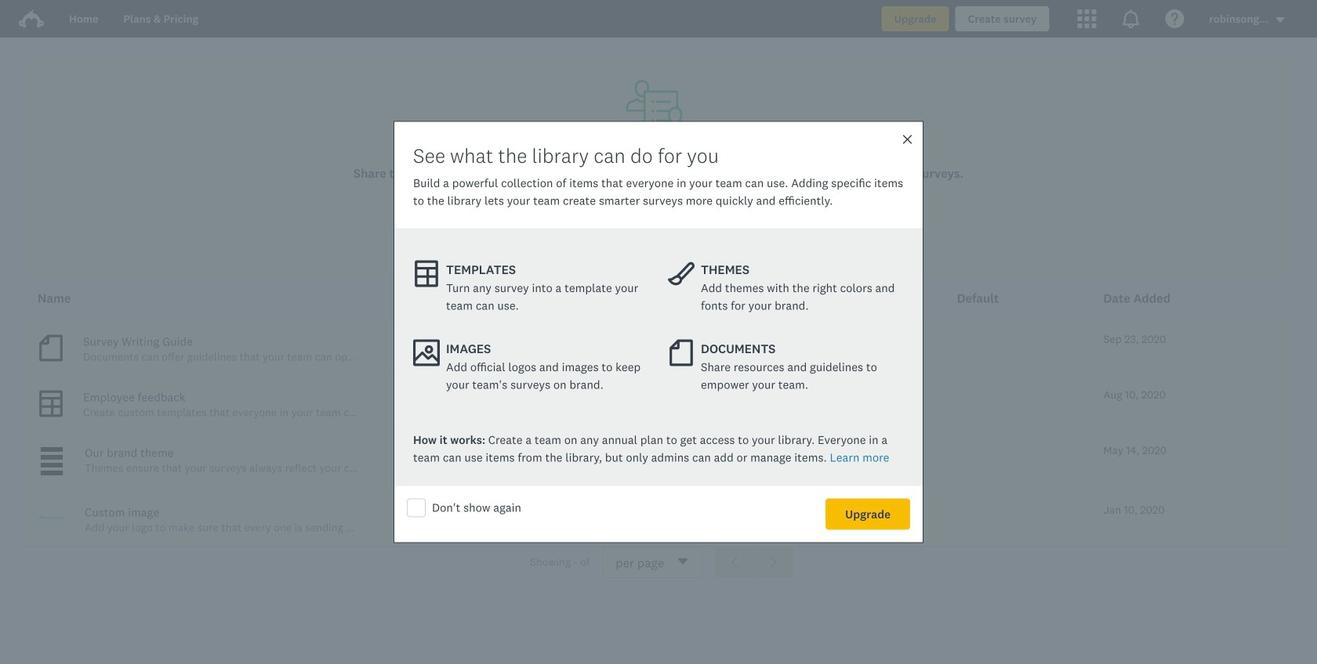 Task type: locate. For each thing, give the bounding box(es) containing it.
template image
[[413, 261, 440, 287]]

dropdown arrow icon image
[[1275, 14, 1286, 25], [1276, 17, 1284, 23]]

undefined: black element
[[41, 448, 63, 452], [41, 456, 63, 460], [41, 463, 63, 468], [41, 471, 63, 476]]

theme thumbnail element
[[38, 445, 66, 479]]

brush image
[[668, 261, 695, 287]]

products icon image
[[1078, 9, 1096, 28], [1078, 9, 1096, 28]]

4 undefined: black element from the top
[[41, 471, 63, 476]]

brand logo image
[[19, 6, 44, 31], [19, 9, 44, 28]]

dialog
[[394, 121, 924, 544]]

3 undefined: black element from the top
[[41, 463, 63, 468]]

template image
[[38, 389, 64, 419]]

pagination element
[[25, 547, 1292, 579]]

group
[[715, 547, 794, 579]]



Task type: vqa. For each thing, say whether or not it's contained in the screenshot.
1st the Products Icon from left
no



Task type: describe. For each thing, give the bounding box(es) containing it.
document image
[[38, 333, 64, 364]]

document image
[[668, 340, 695, 367]]

custom image image
[[38, 504, 66, 532]]

notification center icon image
[[1121, 9, 1140, 28]]

image image
[[413, 340, 440, 367]]

x image
[[902, 133, 913, 145]]

1 undefined: black element from the top
[[41, 448, 63, 452]]

1 brand logo image from the top
[[19, 6, 44, 31]]

2 brand logo image from the top
[[19, 9, 44, 28]]

help icon image
[[1165, 9, 1184, 28]]

2 undefined: black element from the top
[[41, 456, 63, 460]]



